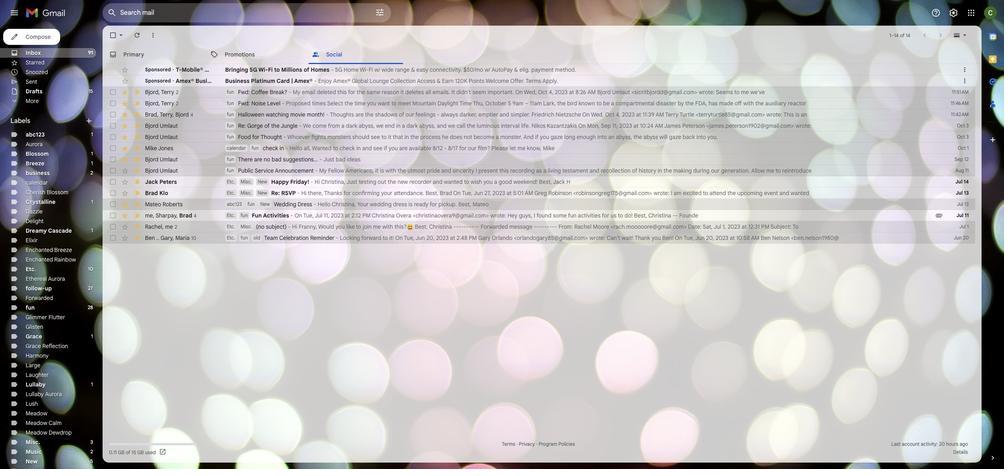 Task type: vqa. For each thing, say whether or not it's contained in the screenshot.


Task type: describe. For each thing, give the bounding box(es) containing it.
americans,
[[346, 167, 374, 174]]

promotions tab
[[204, 45, 305, 64]]

fun up there
[[252, 145, 259, 151]]

to left attend
[[703, 190, 708, 197]]

etc. for happy friday! - hi christina, just testing out the new recorder and wanted to wish you a good weekend! best, jack h
[[227, 179, 235, 185]]

0 vertical spatial with
[[743, 100, 754, 107]]

good
[[499, 178, 512, 186]]

terry for halloween watching movie month!
[[160, 111, 173, 118]]

jun down date:
[[695, 234, 705, 242]]

1 horizontal spatial are
[[356, 111, 364, 118]]

2 fi from the left
[[369, 66, 373, 73]]

hello for hello all, wanted to check in and see if you are available 8/12 - 8/17 for our film? please let me know, mike
[[289, 145, 302, 152]]

mike jones
[[145, 145, 173, 152]]

1 horizontal spatial rachel
[[574, 223, 592, 230]]

new for wedding dress - hello christina, your wedding dress is ready for pickup. best, mateo
[[260, 201, 270, 207]]

etc. inside "labels" navigation
[[26, 266, 36, 273]]

cell for business platinum card | amex® - enjoy amex® global lounge collection access & earn 120k points welcome offer. terms apply.
[[940, 77, 961, 85]]

snoozed
[[26, 69, 48, 76]]

0 horizontal spatial gary
[[161, 234, 173, 241]]

11:51 am
[[952, 89, 969, 95]]

wrote: down moore
[[590, 234, 605, 242]]

enough
[[577, 133, 596, 141]]

1 vertical spatial blossom
[[47, 189, 68, 196]]

the down global
[[357, 89, 365, 96]]

jul 1
[[960, 224, 969, 230]]

at left 10:24
[[634, 122, 639, 129]]

reintroduce
[[782, 167, 812, 174]]

aurora for ethereal aurora
[[48, 275, 65, 283]]

reflection
[[42, 343, 68, 350]]

darker,
[[460, 111, 477, 118]]

am down 12:31
[[751, 234, 760, 242]]

jul for hi franny, would you like to join me with this?
[[960, 224, 966, 230]]

oct up lark,
[[538, 89, 547, 96]]

bjord umlaut for food
[[145, 133, 178, 141]]

tue, up franny,
[[303, 212, 314, 219]]

platinum
[[251, 77, 275, 85]]

abc123 inside "labels" navigation
[[26, 131, 45, 138]]

best, up fun activities - on tue, jul 11, 2023 at 2:12 pm christina overa <christinaovera9@gmail.com> wrote: hey guys, i found some fun activities for us to do! best, christina -- founde
[[458, 201, 471, 208]]

on down known
[[582, 111, 590, 118]]

meadow for calm
[[26, 420, 47, 427]]

0 horizontal spatial abyss,
[[359, 122, 375, 129]]

😃 image
[[407, 224, 413, 231]]

christina, for your
[[332, 201, 356, 208]]

mon,
[[587, 122, 600, 129]]

2 vertical spatial are
[[254, 156, 262, 163]]

the left abyss
[[634, 133, 642, 141]]

come
[[313, 122, 327, 129]]

grace link
[[26, 333, 42, 340]]

10 inside ben .. gary , maria 10
[[191, 235, 196, 241]]

10:58
[[736, 234, 750, 242]]

wrote: down auxiliary on the top
[[767, 111, 782, 118]]

1 vertical spatial are
[[399, 145, 408, 152]]

abc123 inside row
[[227, 201, 242, 207]]

4, for 11:39
[[616, 111, 621, 118]]

0 vertical spatial just
[[324, 156, 334, 163]]

orlando
[[492, 234, 513, 242]]

ethereal
[[26, 275, 47, 283]]

aurora for lullaby aurora
[[45, 391, 62, 398]]

am right 11:39
[[656, 111, 664, 118]]

offer.
[[510, 77, 525, 85]]

4 for brad
[[194, 213, 197, 219]]

footer containing terms
[[103, 440, 975, 456]]

1 horizontal spatial our
[[468, 145, 477, 152]]

fun inside "labels" navigation
[[26, 304, 35, 311]]

misc. for happy friday!
[[241, 179, 252, 185]]

labels heading
[[10, 117, 85, 125]]

gorge
[[247, 122, 263, 129]]

and up he
[[437, 122, 447, 129]]

2 20, from the left
[[706, 234, 714, 242]]

umlaut for my fellow americans, it is with the utmost pride and sincerity i present this recording as a living testament and recollection of history in the making during our generation. allow me to reintroduce
[[160, 167, 178, 174]]

fun link
[[26, 304, 35, 311]]

umlaut for we come from a dark abyss, we end in a dark abyss, and we call the luminous interval life. nikos kazantzakis on mon, sep 11, 2023 at 10:24 am james peterson <james.peterson1902@gmail.com> wrote:
[[160, 122, 178, 129]]

enchanted breeze
[[26, 246, 72, 254]]

fun inside fun fwd: coffee break? - my email deleted this for the same reason it deletes all emails. it didn't seem important. on wed, oct 4, 2023 at 8:26 am bjord umlaut <sicritbjordd@gmail.com> wrote: seems to me we've
[[227, 89, 234, 95]]

hi for hi there, thanks for confirming your attendance. best, brad on tue, jun 27, 2023 at 5:01 am greg robinson <robinsongreg175@gmail.com> wrote: i am excited to attend the upcoming event and wanted
[[301, 190, 307, 197]]

0 horizontal spatial hi
[[292, 223, 297, 230]]

best, right "😃" image
[[415, 223, 428, 230]]

jul 13 for wedding dress - hello christina, your wedding dress is ready for pickup. best, mateo
[[957, 201, 969, 207]]

2 jack from the left
[[553, 178, 565, 186]]

0 vertical spatial an
[[801, 111, 807, 118]]

11 for my fellow americans, it is with the utmost pride and sincerity i present this recording as a living testament and recollection of history in the making during our generation. allow me to reintroduce
[[965, 168, 969, 174]]

large link
[[26, 362, 40, 369]]

peterson
[[683, 122, 705, 129]]

1 jack from the left
[[145, 178, 158, 186]]

1 horizontal spatial re:
[[271, 190, 280, 197]]

1 horizontal spatial ben
[[761, 234, 771, 242]]

0 horizontal spatial christina
[[372, 212, 395, 219]]

oct for gaze
[[957, 134, 965, 140]]

5 inside "labels" navigation
[[90, 458, 93, 464]]

1 for crystalline
[[91, 199, 93, 205]]

drafts
[[26, 88, 43, 95]]

2023 left 10:24
[[619, 122, 632, 129]]

2 w/ from the left
[[485, 66, 490, 73]]

0 vertical spatial wanted
[[444, 178, 463, 186]]

dazzle
[[26, 208, 43, 215]]

sponsored for amex® business
[[145, 78, 171, 84]]

activities
[[578, 212, 601, 219]]

history
[[639, 167, 656, 174]]

1 horizontal spatial 11,
[[612, 122, 618, 129]]

0 vertical spatial blossom
[[26, 150, 49, 157]]

1 horizontal spatial &
[[437, 77, 441, 85]]

2 mike from the left
[[543, 145, 555, 152]]

in right that
[[405, 133, 409, 141]]

brad down roberts
[[179, 212, 192, 219]]

meadow link
[[26, 410, 47, 417]]

1 w/ from the left
[[375, 66, 380, 73]]

oct for life.
[[957, 123, 965, 129]]

11am
[[530, 100, 542, 107]]

aurora link
[[26, 141, 43, 148]]

1 mateo from the left
[[145, 201, 161, 208]]

sponsored for t-mobile® home internet
[[145, 67, 171, 73]]

jul for hello christina, your wedding dress is ready for pickup. best, mateo
[[957, 201, 963, 207]]

business platinum card | amex® - enjoy amex® global lounge collection access & earn 120k points welcome offer. terms apply.
[[225, 77, 558, 85]]

details
[[953, 449, 968, 455]]

2023 right 27,
[[493, 190, 505, 197]]

1 horizontal spatial is
[[409, 201, 413, 208]]

1 vertical spatial just
[[347, 178, 357, 186]]

and right testament
[[590, 167, 599, 174]]

thoughts
[[330, 111, 354, 118]]

making
[[674, 167, 692, 174]]

3 row from the top
[[103, 87, 975, 98]]

at left 2:12
[[345, 212, 350, 219]]

halloween
[[238, 111, 264, 118]]

0 horizontal spatial is
[[380, 167, 384, 174]]

on down dress
[[295, 212, 302, 219]]

support image
[[931, 8, 941, 18]]

film?
[[478, 145, 490, 152]]

1 horizontal spatial i
[[534, 212, 535, 219]]

by
[[678, 100, 684, 107]]

the right attend
[[728, 190, 736, 197]]

row containing amex® business
[[103, 75, 975, 87]]

us
[[611, 212, 617, 219]]

ago
[[960, 441, 968, 447]]

on right ben!
[[675, 234, 683, 242]]

2 mateo from the left
[[473, 201, 489, 208]]

a up please
[[496, 133, 499, 141]]

monsters
[[327, 133, 351, 141]]

main content containing primary
[[103, 26, 982, 463]]

fun re: gorge of the jungle - we come from a dark abyss, we end in a dark abyss, and we call the luminous interval life. nikos kazantzakis on mon, sep 11, 2023 at 10:24 am james peterson <james.peterson1902@gmail.com> wrote:
[[227, 122, 812, 129]]

to down the monsters
[[333, 145, 338, 152]]

the left making
[[664, 167, 672, 174]]

2 home from the left
[[344, 66, 359, 73]]

my for my fellow americans, it is with the utmost pride and sincerity i present this recording as a living testament and recollection of history in the making during our generation. allow me to reintroduce
[[319, 167, 327, 174]]

a right 'from'
[[341, 122, 345, 129]]

to right us
[[618, 212, 623, 219]]

oct for mike
[[958, 145, 966, 151]]

the right call
[[467, 122, 475, 129]]

me right "allow" on the right of page
[[766, 167, 774, 174]]

1 for grace
[[91, 333, 93, 339]]

1 amex® from the left
[[176, 77, 194, 85]]

to right want
[[391, 100, 397, 107]]

wrote: left the am
[[654, 190, 670, 197]]

4 for bjord
[[190, 112, 193, 118]]

reason
[[382, 89, 399, 96]]

fwd: for fwd: noise level
[[238, 100, 250, 107]]

crystalline
[[26, 198, 56, 206]]

present
[[479, 167, 498, 174]]

fun up fun
[[248, 201, 255, 207]]

2 into from the left
[[697, 133, 706, 141]]

grace reflection
[[26, 343, 68, 350]]

fwd: for fwd: coffee break?
[[238, 89, 250, 96]]

ben!
[[662, 234, 674, 242]]

· for privacy
[[517, 441, 518, 447]]

you down that
[[389, 145, 398, 152]]

follow link to manage storage image
[[159, 448, 167, 456]]

wed, for nietzsche
[[591, 111, 604, 118]]

in down thought
[[280, 145, 284, 152]]

ethereal aurora link
[[26, 275, 65, 283]]

rsvp
[[281, 190, 296, 197]]

–
[[525, 100, 528, 107]]

in right history
[[658, 167, 662, 174]]

1 vertical spatial sep
[[955, 156, 963, 162]]

for right thanks
[[344, 190, 351, 197]]

hi for hi christina, just testing out the new recorder and wanted to wish you a good weekend! best, jack h
[[315, 178, 320, 186]]

umlaut up compartmental
[[612, 89, 630, 96]]

this
[[784, 111, 794, 118]]

on left mon,
[[578, 122, 586, 129]]

bjord , terry 2 for fwd: noise level
[[145, 100, 178, 107]]

lush link
[[26, 400, 38, 408]]

fun right some
[[568, 212, 577, 219]]

tue, down date:
[[684, 234, 694, 242]]

dress
[[393, 201, 407, 208]]

enchanted for enchanted rainbow
[[26, 256, 53, 263]]

2 gb from the left
[[137, 449, 144, 455]]

0 horizontal spatial breeze
[[26, 160, 44, 167]]

2 wi- from the left
[[360, 66, 369, 73]]

movie
[[290, 111, 305, 118]]

1 horizontal spatial abyss,
[[419, 122, 436, 129]]

the left bird
[[557, 100, 566, 107]]

for up time
[[348, 89, 355, 96]]

forwarded link
[[26, 295, 53, 302]]

deletes
[[405, 89, 424, 96]]

new inside "labels" navigation
[[26, 458, 38, 465]]

enchanted rainbow link
[[26, 256, 76, 263]]

the up 'new'
[[398, 167, 406, 174]]

2 horizontal spatial &
[[514, 66, 518, 73]]

oct down be
[[605, 111, 615, 118]]

fun inside fun halloween watching movie month! - thoughts are the shadows of our feelings - always darker, emptier and simpler. friedrich nietzsche on wed, oct 4, 2023 at 11:39 am terry turtle <terryturtle85@gmail.com> wrote: this is an
[[227, 111, 234, 117]]

jun right the it!
[[416, 234, 425, 242]]

to left reintroduce
[[776, 167, 781, 174]]

global
[[352, 77, 368, 85]]

large
[[26, 362, 40, 369]]

best, right do!
[[634, 212, 647, 219]]

am right 8:26
[[588, 89, 596, 96]]

1 for blossom
[[91, 151, 93, 157]]

the right by
[[685, 100, 694, 107]]

back
[[683, 133, 695, 141]]

2 amex® from the left
[[294, 77, 313, 85]]

0 horizontal spatial sep
[[601, 122, 611, 129]]

more
[[26, 97, 39, 105]]

0 horizontal spatial it
[[375, 167, 379, 174]]

a right be
[[611, 100, 614, 107]]

2023 up bird
[[555, 89, 568, 96]]

primary
[[123, 51, 144, 58]]

meadow dewdrop link
[[26, 429, 72, 436]]

the left time
[[345, 100, 353, 107]]

a right as
[[543, 167, 547, 174]]

wrote: down reactor
[[796, 122, 812, 129]]

2 horizontal spatial is
[[796, 111, 800, 118]]

to up off
[[735, 89, 740, 96]]

1 vertical spatial an
[[608, 133, 615, 141]]

1 into from the left
[[597, 133, 607, 141]]

10 inside "labels" navigation
[[88, 266, 93, 272]]

toggle split pane mode image
[[953, 31, 961, 39]]

watching
[[266, 111, 289, 118]]

3 inside "labels" navigation
[[90, 439, 93, 445]]

0 vertical spatial see
[[371, 133, 380, 141]]

4, for 8:26
[[549, 89, 554, 96]]

umlaut for whoever fights monsters should see to it that in the process he does not become a monster. and if you gaze long enough into an abyss, the abyss will gaze back into you.
[[160, 133, 178, 141]]

a left good
[[494, 178, 497, 186]]

0 horizontal spatial ben
[[145, 234, 155, 241]]

we've
[[751, 89, 765, 96]]

1 horizontal spatial pm
[[469, 234, 477, 242]]

enchanted rainbow
[[26, 256, 76, 263]]

<ben.nelson1980@
[[791, 234, 839, 242]]

social tab
[[305, 45, 406, 64]]

1 horizontal spatial 14
[[906, 32, 910, 38]]

food
[[238, 133, 251, 141]]

brad up pickup.
[[440, 190, 452, 197]]

1 mike from the left
[[145, 145, 157, 152]]

the right "out"
[[388, 178, 396, 186]]

1 business from the left
[[196, 77, 220, 85]]

and down "should"
[[362, 145, 372, 152]]

you left ben!
[[652, 234, 661, 242]]

1 20, from the left
[[426, 234, 435, 242]]

the down we've
[[756, 100, 764, 107]]

2 we from the left
[[448, 122, 455, 129]]

the up available
[[410, 133, 419, 141]]

you down the nikos
[[540, 133, 549, 141]]

to right "like"
[[356, 223, 361, 230]]

brad left klo
[[145, 190, 158, 197]]

fun left old
[[241, 235, 248, 241]]

1 vertical spatial with
[[386, 167, 396, 174]]

2 5g from the left
[[335, 66, 342, 73]]

· for t-
[[173, 67, 174, 73]]

1 vertical spatial pm
[[761, 223, 770, 230]]

14 for 1
[[894, 32, 899, 38]]

1 horizontal spatial it
[[388, 133, 391, 141]]

misc. for (no subject)
[[241, 224, 252, 230]]

in down "should"
[[356, 145, 361, 152]]

seems
[[716, 89, 733, 96]]

2 business from the left
[[225, 77, 250, 85]]

music link
[[26, 448, 42, 456]]

refresh image
[[133, 31, 141, 39]]

1 horizontal spatial wanted
[[791, 190, 809, 197]]

new for re: rsvp - hi there, thanks for confirming your attendance. best, brad on tue, jun 27, 2023 at 5:01 am greg robinson <robinsongreg175@gmail.com> wrote: i am excited to attend the upcoming event and wanted
[[258, 190, 267, 196]]

snoozed link
[[26, 69, 48, 76]]

bjord umlaut for re:
[[145, 122, 178, 129]]

1 vertical spatial see
[[373, 145, 383, 152]]

2 horizontal spatial abyss,
[[616, 133, 632, 141]]

glisten
[[26, 323, 43, 331]]

1 horizontal spatial gary
[[478, 234, 491, 242]]

me right let
[[518, 145, 526, 152]]

jul for on tue, jul 11, 2023 at 2:12 pm christina overa <christinaovera9@gmail.com> wrote: hey guys, i found some fun activities for us to do! best, christina -- founde
[[957, 212, 964, 218]]

privacy
[[519, 441, 535, 447]]

hours
[[946, 441, 959, 447]]

to left wish
[[464, 178, 469, 186]]

and right event
[[780, 190, 789, 197]]

recorder
[[409, 178, 431, 186]]

13 for hello christina, your wedding dress is ready for pickup. best, mateo
[[965, 201, 969, 207]]

guys,
[[519, 212, 532, 219]]

on up the 9am
[[515, 89, 523, 96]]

1 fi from the left
[[268, 66, 273, 73]]

recording
[[510, 167, 535, 174]]

ready
[[414, 201, 428, 208]]

your
[[381, 190, 392, 197]]

jul up would
[[315, 212, 322, 219]]

2:12
[[351, 212, 361, 219]]

lullaby link
[[26, 381, 46, 388]]

h
[[567, 178, 570, 186]]

11:46 am
[[951, 100, 969, 106]]

row containing brad
[[103, 109, 975, 120]]

..
[[156, 234, 159, 241]]

found
[[537, 212, 552, 219]]

celebration
[[279, 234, 309, 242]]

2023 down compartmental
[[622, 111, 635, 118]]

and down pride
[[433, 178, 443, 186]]

team
[[264, 234, 278, 242]]

1 vertical spatial if
[[384, 145, 387, 152]]

you down the same in the left of the page
[[367, 100, 376, 107]]

0 vertical spatial aurora
[[26, 141, 43, 148]]

greg
[[535, 190, 547, 197]]

at left 12:31
[[742, 223, 747, 230]]

for left us
[[602, 212, 609, 219]]

2 gaze from the left
[[669, 133, 681, 141]]

sponsored · amex® business
[[145, 77, 220, 85]]

to left be
[[597, 100, 602, 107]]

jungle
[[281, 122, 298, 129]]

jun left 27,
[[474, 190, 483, 197]]

during
[[693, 167, 710, 174]]

bjord , terry 2 for fwd: coffee break?
[[145, 88, 178, 96]]

etc. link
[[26, 266, 36, 273]]

elixir
[[26, 237, 38, 244]]

1 meadow from the top
[[26, 410, 47, 417]]

at left 5:01
[[507, 190, 512, 197]]

3 amex® from the left
[[333, 77, 351, 85]]



Task type: locate. For each thing, give the bounding box(es) containing it.
0 vertical spatial enchanted
[[26, 246, 53, 254]]

0 vertical spatial bjord , terry 2
[[145, 88, 178, 96]]

pm right 12:31
[[761, 223, 770, 230]]

row up weekend!
[[103, 165, 975, 176]]

0 horizontal spatial dark
[[346, 122, 357, 129]]

,
[[158, 88, 160, 96], [158, 100, 160, 107], [157, 111, 159, 118], [173, 111, 174, 118], [153, 212, 154, 219], [176, 212, 178, 219], [162, 223, 164, 230], [173, 234, 174, 241]]

2 for fwd: coffee break?
[[176, 89, 178, 95]]

0 horizontal spatial an
[[608, 133, 615, 141]]

would
[[318, 223, 334, 230]]

just down wanted
[[324, 156, 334, 163]]

oct 1
[[958, 145, 969, 151]]

2 vertical spatial it
[[375, 167, 379, 174]]

None checkbox
[[109, 88, 117, 96], [109, 111, 117, 119], [109, 122, 117, 130], [109, 144, 117, 152], [109, 155, 117, 164], [109, 178, 117, 186], [109, 189, 117, 197], [109, 200, 117, 208], [109, 223, 117, 231], [109, 88, 117, 96], [109, 111, 117, 119], [109, 122, 117, 130], [109, 144, 117, 152], [109, 155, 117, 164], [109, 178, 117, 186], [109, 189, 117, 197], [109, 200, 117, 208], [109, 223, 117, 231]]

2 oct 3 from the top
[[957, 134, 969, 140]]

sponsored inside sponsored · t-mobile® home internet
[[145, 67, 171, 73]]

fun up glimmer
[[26, 304, 35, 311]]

0 vertical spatial our
[[406, 111, 414, 118]]

fun inside fun there are no bad suggestions... - just bad ideas
[[227, 156, 234, 162]]

meadow down 'lush'
[[26, 410, 47, 417]]

3 for whoever fights monsters should see to it that in the process he does not become a monster. and if you gaze long enough into an abyss, the abyss will gaze back into you.
[[966, 134, 969, 140]]

0 horizontal spatial 11,
[[324, 212, 329, 219]]

2 check from the left
[[340, 145, 355, 152]]

we left end
[[376, 122, 384, 129]]

coffee
[[251, 89, 268, 96]]

aurora up up
[[48, 275, 65, 283]]

1 vertical spatial 10
[[88, 266, 93, 272]]

2 for fwd: noise level
[[176, 100, 178, 106]]

1 horizontal spatial 5g
[[335, 66, 342, 73]]

1 vertical spatial oct 3
[[957, 134, 969, 140]]

1 5g from the left
[[250, 66, 257, 73]]

hello for hello christina, your wedding dress is ready for pickup. best, mateo
[[318, 201, 331, 208]]

10
[[191, 235, 196, 241], [88, 266, 93, 272]]

christina, up thanks
[[321, 178, 345, 186]]

jul for hi there, thanks for confirming your attendance. best, brad on tue, jun 27, 2023 at 5:01 am greg robinson <robinsongreg175@gmail.com> wrote: i am excited to attend the upcoming event and wanted
[[956, 190, 963, 196]]

2 cell from the top
[[940, 77, 961, 85]]

terry for fwd: coffee break?
[[161, 88, 174, 96]]

wed, for important.
[[524, 89, 537, 96]]

tue,
[[462, 190, 473, 197], [303, 212, 314, 219], [404, 234, 415, 242], [684, 234, 694, 242]]

you down present
[[484, 178, 493, 186]]

level
[[267, 100, 280, 107]]

forwarded inside "labels" navigation
[[26, 295, 53, 302]]

0 horizontal spatial 4
[[190, 112, 193, 118]]

life.
[[521, 122, 530, 129]]

activities
[[263, 212, 289, 219]]

& left easy
[[411, 66, 415, 73]]

2 meadow from the top
[[26, 420, 47, 427]]

oct
[[538, 89, 547, 96], [605, 111, 615, 118], [957, 123, 965, 129], [957, 134, 965, 140], [958, 145, 966, 151]]

primary tab
[[103, 45, 203, 64]]

row containing me
[[103, 210, 975, 221]]

meadow down the meadow link
[[26, 420, 47, 427]]

11 row from the top
[[103, 176, 975, 188]]

search mail image
[[105, 6, 119, 20]]

jul for hi christina, just testing out the new recorder and wanted to wish you a good weekend! best, jack h
[[956, 179, 963, 185]]

cascade
[[48, 227, 72, 234]]

points
[[469, 77, 484, 85]]

fun left food
[[227, 134, 234, 140]]

1 vertical spatial hello
[[318, 201, 331, 208]]

· right privacy link
[[536, 441, 537, 447]]

2 sponsored from the top
[[145, 78, 171, 84]]

our right the during
[[711, 167, 720, 174]]

the
[[357, 89, 365, 96], [345, 100, 353, 107], [557, 100, 566, 107], [685, 100, 694, 107], [756, 100, 764, 107], [365, 111, 374, 118], [271, 122, 280, 129], [467, 122, 475, 129], [410, 133, 419, 141], [634, 133, 642, 141], [398, 167, 406, 174], [664, 167, 672, 174], [388, 178, 396, 186], [728, 190, 736, 197]]

0 horizontal spatial bad
[[272, 156, 282, 163]]

1 wi- from the left
[[259, 66, 268, 73]]

1 vertical spatial christina,
[[332, 201, 356, 208]]

jul 11
[[957, 212, 969, 218]]

2 vertical spatial hi
[[292, 223, 297, 230]]

2 fwd: from the top
[[238, 100, 250, 107]]

0 vertical spatial hello
[[289, 145, 302, 152]]

footer
[[103, 440, 975, 456]]

12 row from the top
[[103, 188, 975, 199]]

0 horizontal spatial 14
[[894, 32, 899, 38]]

0 vertical spatial it
[[401, 89, 404, 96]]

· inside sponsored · t-mobile® home internet
[[173, 67, 174, 73]]

cherish blossom link
[[26, 189, 68, 196]]

and right pride
[[442, 167, 451, 174]]

gb
[[118, 449, 125, 455], [137, 449, 144, 455]]

at left 10:58 on the right of page
[[730, 234, 735, 242]]

1 vertical spatial breeze
[[54, 246, 72, 254]]

to
[[274, 66, 280, 73], [735, 89, 740, 96], [391, 100, 397, 107], [597, 100, 602, 107], [382, 133, 387, 141], [333, 145, 338, 152], [776, 167, 781, 174], [464, 178, 469, 186], [703, 190, 708, 197], [618, 212, 623, 219], [356, 223, 361, 230], [383, 234, 388, 242]]

sponsored
[[145, 67, 171, 73], [145, 78, 171, 84]]

etc. for fun activities - on tue, jul 11, 2023 at 2:12 pm christina overa <christinaovera9@gmail.com> wrote: hey guys, i found some fun activities for us to do! best, christina -- founde
[[227, 212, 235, 218]]

misc. for re: rsvp
[[241, 190, 252, 196]]

1 vertical spatial sponsored
[[145, 78, 171, 84]]

1 vertical spatial 4
[[194, 213, 197, 219]]

1 horizontal spatial this
[[500, 167, 509, 174]]

calendar inside "labels" navigation
[[26, 179, 48, 186]]

0 vertical spatial abc123
[[26, 131, 45, 138]]

1 sponsored from the top
[[145, 67, 171, 73]]

meadow up misc. link
[[26, 429, 47, 436]]

looking
[[340, 234, 360, 242]]

0 vertical spatial breeze
[[26, 160, 44, 167]]

2 dark from the left
[[407, 122, 418, 129]]

sponsored inside sponsored · amex® business
[[145, 78, 171, 84]]

1 vertical spatial our
[[468, 145, 477, 152]]

row containing ben
[[103, 232, 975, 244]]

ben .. gary , maria 10
[[145, 234, 196, 241]]

row containing mateo roberts
[[103, 199, 975, 210]]

service
[[255, 167, 274, 174]]

delight
[[26, 218, 44, 225]]

used
[[145, 449, 156, 455]]

1 vertical spatial i
[[671, 190, 672, 197]]

advanced search options image
[[372, 4, 388, 20]]

row down message
[[103, 232, 975, 244]]

2 enchanted from the top
[[26, 256, 53, 263]]

2 for (no subject)
[[175, 224, 177, 230]]

1 horizontal spatial my
[[319, 167, 327, 174]]

grace for grace reflection
[[26, 343, 41, 350]]

3 bjord umlaut from the top
[[145, 156, 178, 163]]

oct 3 up oct 1
[[957, 134, 969, 140]]

hi up dress
[[301, 190, 307, 197]]

breeze up rainbow
[[54, 246, 72, 254]]

2 grace from the top
[[26, 343, 41, 350]]

1 gaze from the left
[[551, 133, 563, 141]]

1 horizontal spatial gaze
[[669, 133, 681, 141]]

1 enchanted from the top
[[26, 246, 53, 254]]

1 vertical spatial is
[[380, 167, 384, 174]]

more image
[[149, 31, 157, 39]]

umlaut for just bad ideas
[[160, 156, 178, 163]]

1 vertical spatial this
[[500, 167, 509, 174]]

terry for fwd: noise level
[[161, 100, 174, 107]]

1 row from the top
[[103, 64, 975, 75]]

elixir link
[[26, 237, 38, 244]]

1 horizontal spatial into
[[697, 133, 706, 141]]

policies
[[559, 441, 575, 447]]

10 right "maria"
[[191, 235, 196, 241]]

11 right aug
[[965, 168, 969, 174]]

16 row from the top
[[103, 232, 975, 244]]

home
[[205, 66, 220, 73], [344, 66, 359, 73]]

meadow dewdrop
[[26, 429, 72, 436]]

monster.
[[500, 133, 522, 141]]

2 vertical spatial with
[[382, 223, 393, 230]]

1 horizontal spatial hi
[[301, 190, 307, 197]]

14 row from the top
[[103, 210, 975, 221]]

0 horizontal spatial if
[[384, 145, 387, 152]]

blossom up breeze link
[[26, 150, 49, 157]]

15 left used
[[132, 449, 136, 455]]

oct 3 for we come from a dark abyss, we end in a dark abyss, and we call the luminous interval life. nikos kazantzakis on mon, sep 11, 2023 at 10:24 am james peterson <james.peterson1902@gmail.com> wrote:
[[957, 123, 969, 129]]

1 bjord , terry 2 from the top
[[145, 88, 178, 96]]

15 row from the top
[[103, 221, 975, 232]]

forwarded up orlando
[[481, 223, 508, 230]]

7 row from the top
[[103, 131, 975, 143]]

for right ready
[[430, 201, 437, 208]]

1 fwd: from the top
[[238, 89, 250, 96]]

0 vertical spatial i
[[476, 167, 477, 174]]

lullaby for lullaby aurora
[[26, 391, 44, 398]]

13 for hi there, thanks for confirming your attendance. best, brad on tue, jun 27, 2023 at 5:01 am greg robinson <robinsongreg175@gmail.com> wrote: i am excited to attend the upcoming event and wanted
[[964, 190, 969, 196]]

bjord umlaut for there
[[145, 156, 178, 163]]

grace down grace link at left
[[26, 343, 41, 350]]

0 vertical spatial 4,
[[549, 89, 554, 96]]

am up will
[[655, 122, 663, 129]]

15 inside "labels" navigation
[[88, 88, 93, 94]]

15 down '91'
[[88, 88, 93, 94]]

business down bringing
[[225, 77, 250, 85]]

reactor
[[788, 100, 807, 107]]

just down americans, in the left top of the page
[[347, 178, 357, 186]]

0 vertical spatial re:
[[238, 122, 246, 129]]

me up rachel , me 2
[[145, 212, 153, 219]]

<james.peterson1902@gmail.com>
[[706, 122, 794, 129]]

cell
[[940, 66, 961, 74], [940, 77, 961, 85]]

1 grace from the top
[[26, 333, 42, 340]]

1 vertical spatial 20
[[939, 441, 945, 447]]

seem
[[472, 89, 486, 96]]

1 dark from the left
[[346, 122, 357, 129]]

my
[[293, 89, 300, 96], [319, 167, 327, 174]]

misc. inside "labels" navigation
[[26, 439, 40, 446]]

1 bjord umlaut from the top
[[145, 122, 178, 129]]

tab list
[[982, 26, 1004, 440], [103, 45, 982, 64]]

follow-up link
[[26, 285, 52, 292]]

0 horizontal spatial rachel
[[145, 223, 162, 230]]

0 horizontal spatial wed,
[[524, 89, 537, 96]]

6 row from the top
[[103, 120, 975, 131]]

11
[[965, 168, 969, 174], [965, 212, 969, 218]]

fun inside fun food for thought - whoever fights monsters should see to it that in the process he does not become a monster. and if you gaze long enough into an abyss, the abyss will gaze back into you.
[[227, 134, 234, 140]]

<robinsongreg175@gmail.com>
[[573, 190, 652, 197]]

0 horizontal spatial 4,
[[549, 89, 554, 96]]

breeze down blossom link
[[26, 160, 44, 167]]

28
[[88, 305, 93, 311]]

with up "out"
[[386, 167, 396, 174]]

payment
[[531, 66, 554, 73]]

terms inside row
[[526, 77, 541, 85]]

2 bjord , terry 2 from the top
[[145, 100, 178, 107]]

· for amex®
[[173, 78, 174, 84]]

meadow calm
[[26, 420, 62, 427]]

2 horizontal spatial i
[[671, 190, 672, 197]]

this?
[[395, 223, 407, 230]]

see right "should"
[[371, 133, 380, 141]]

jul 13 down jul 14 on the top right of the page
[[956, 190, 969, 196]]

business link
[[26, 170, 50, 177]]

oct 3 down 11:42 am at the top right
[[957, 123, 969, 129]]

fun left halloween at the top left of the page
[[227, 111, 234, 117]]

maria
[[175, 234, 190, 241]]

gmail image
[[26, 5, 69, 21]]

2 vertical spatial 3
[[90, 439, 93, 445]]

2 bad from the left
[[336, 156, 346, 163]]

tab list containing primary
[[103, 45, 982, 64]]

20 inside last account activity: 20 hours ago details
[[939, 441, 945, 447]]

jun down jul 1
[[954, 235, 962, 241]]

20 left hours
[[939, 441, 945, 447]]

grace for grace link at left
[[26, 333, 42, 340]]

jul 14
[[956, 179, 969, 185]]

0 vertical spatial oct 3
[[957, 123, 969, 129]]

christina up <rach.mooooore@gmail.com>
[[648, 212, 671, 219]]

fun inside fun public service announcement - my fellow americans, it is with the utmost pride and sincerity i present this recording as a living testament and recollection of history in the making during our generation. allow me to reintroduce
[[227, 168, 234, 174]]

0 vertical spatial calendar
[[227, 145, 246, 151]]

0 vertical spatial 20
[[963, 235, 969, 241]]

email
[[302, 89, 315, 96]]

0 horizontal spatial forwarded
[[26, 295, 53, 302]]

4 inside me , sharpay , brad 4
[[194, 213, 197, 219]]

see up americans, in the left top of the page
[[373, 145, 383, 152]]

jun
[[474, 190, 483, 197], [416, 234, 425, 242], [695, 234, 705, 242], [954, 235, 962, 241]]

1 for lullaby
[[91, 382, 93, 388]]

on right the it!
[[395, 234, 403, 242]]

for down 'gorge'
[[252, 133, 260, 141]]

1 oct 3 from the top
[[957, 123, 969, 129]]

breeze link
[[26, 160, 44, 167]]

2023
[[555, 89, 568, 96], [622, 111, 635, 118], [619, 122, 632, 129], [493, 190, 505, 197], [331, 212, 344, 219], [728, 223, 740, 230], [436, 234, 449, 242], [716, 234, 728, 242]]

1 for breeze
[[91, 160, 93, 166]]

None search field
[[103, 3, 391, 22]]

etc. for re: rsvp - hi there, thanks for confirming your attendance. best, brad on tue, jun 27, 2023 at 5:01 am greg robinson <robinsongreg175@gmail.com> wrote: i am excited to attend the upcoming event and wanted
[[227, 190, 235, 196]]

is up "out"
[[380, 167, 384, 174]]

jul down jul 11
[[960, 224, 966, 230]]

4
[[190, 112, 193, 118], [194, 213, 197, 219]]

to down end
[[382, 133, 387, 141]]

0 vertical spatial terms
[[526, 77, 541, 85]]

4 bjord umlaut from the top
[[145, 167, 178, 174]]

main menu image
[[10, 8, 19, 18]]

11 for on tue, jul 11, 2023 at 2:12 pm christina overa <christinaovera9@gmail.com> wrote: hey guys, i found some fun activities for us to do! best, christina -- founde
[[965, 212, 969, 218]]

1 horizontal spatial home
[[344, 66, 359, 73]]

0 horizontal spatial &
[[411, 66, 415, 73]]

1 horizontal spatial jack
[[553, 178, 565, 186]]

method.
[[555, 66, 576, 73]]

4 inside brad , terry , bjord 4
[[190, 112, 193, 118]]

1 horizontal spatial sep
[[955, 156, 963, 162]]

this
[[337, 89, 347, 96], [500, 167, 509, 174]]

oct up sep 12
[[958, 145, 966, 151]]

oct 3 for whoever fights monsters should see to it that in the process he does not become a monster. and if you gaze long enough into an abyss, the abyss will gaze back into you.
[[957, 134, 969, 140]]

abyss,
[[359, 122, 375, 129], [419, 122, 436, 129], [616, 133, 632, 141]]

row containing brad klo
[[103, 188, 975, 199]]

fun inside fun re: gorge of the jungle - we come from a dark abyss, we end in a dark abyss, and we call the luminous interval life. nikos kazantzakis on mon, sep 11, 2023 at 10:24 am james peterson <james.peterson1902@gmail.com> wrote:
[[227, 123, 234, 129]]

0 vertical spatial 5
[[508, 100, 511, 107]]

mountain
[[413, 100, 436, 107]]

1 we from the left
[[376, 122, 384, 129]]

fun
[[252, 212, 262, 219]]

a up that
[[402, 122, 405, 129]]

2 horizontal spatial christina
[[648, 212, 671, 219]]

1 vertical spatial my
[[319, 167, 327, 174]]

0 vertical spatial pm
[[362, 212, 371, 219]]

lullaby for lullaby link
[[26, 381, 46, 388]]

0 vertical spatial grace
[[26, 333, 42, 340]]

1 horizontal spatial bad
[[336, 156, 346, 163]]

starred
[[26, 59, 45, 66]]

1 horizontal spatial mateo
[[473, 201, 489, 208]]

tab list right jul 1
[[982, 26, 1004, 440]]

1 vertical spatial 4,
[[616, 111, 621, 118]]

hey
[[508, 212, 518, 219]]

5 row from the top
[[103, 109, 975, 120]]

an right enough
[[608, 133, 615, 141]]

14 for jul
[[964, 179, 969, 185]]

reminder
[[310, 234, 334, 242]]

row containing rachel
[[103, 221, 975, 232]]

0 vertical spatial jul 13
[[956, 190, 969, 196]]

1 horizontal spatial 20
[[963, 235, 969, 241]]

glimmer
[[26, 314, 47, 321]]

0 vertical spatial lullaby
[[26, 381, 46, 388]]

me right "join"
[[373, 223, 381, 230]]

upcoming
[[737, 190, 763, 197]]

christina down wedding dress - hello christina, your wedding dress is ready for pickup. best, mateo at top
[[372, 212, 395, 219]]

1 check from the left
[[263, 145, 278, 152]]

9 row from the top
[[103, 154, 975, 165]]

internet
[[222, 66, 244, 73]]

etc. for team celebration reminder - looking forward to it! on tue, jun 20, 2023 at 2:48 pm gary orlando <orlandogary85@gmail.com> wrote: can't wait! thank you ben! on tue, jun 20, 2023 at 10:58 am ben nelson <ben.nelson1980@
[[227, 235, 235, 241]]

1 horizontal spatial 10
[[191, 235, 196, 241]]

you.
[[708, 133, 718, 141]]

abyss
[[644, 133, 658, 141]]

1 home from the left
[[205, 66, 220, 73]]

hello
[[289, 145, 302, 152], [318, 201, 331, 208]]

it up "out"
[[375, 167, 379, 174]]

1 horizontal spatial w/
[[485, 66, 490, 73]]

sep right mon,
[[601, 122, 611, 129]]

1 for dreamy cascade
[[91, 228, 93, 234]]

2 row from the top
[[103, 75, 975, 87]]

christina, for just
[[321, 178, 345, 186]]

11, right mon,
[[612, 122, 618, 129]]

of inside footer
[[126, 449, 130, 455]]

check down thought
[[263, 145, 278, 152]]

aug 11
[[956, 168, 969, 174]]

0 horizontal spatial jack
[[145, 178, 158, 186]]

jul 13 for re: rsvp - hi there, thanks for confirming your attendance. best, brad on tue, jun 27, 2023 at 5:01 am greg robinson <robinsongreg175@gmail.com> wrote: i am excited to attend the upcoming event and wanted
[[956, 190, 969, 196]]

2 bjord umlaut from the top
[[145, 133, 178, 141]]

20, down <christinaovera9@gmail.com>
[[426, 234, 435, 242]]

bjord umlaut up jack peters in the left top of the page
[[145, 167, 178, 174]]

row containing jack peters
[[103, 176, 975, 188]]

the down time
[[365, 111, 374, 118]]

me left we've
[[741, 89, 749, 96]]

· inside sponsored · amex® business
[[173, 78, 174, 84]]

made
[[719, 100, 733, 107]]

0 horizontal spatial 5
[[90, 458, 93, 464]]

1 for abc123
[[91, 131, 93, 137]]

peters
[[159, 178, 177, 186]]

simpler.
[[511, 111, 530, 118]]

10:24
[[640, 122, 654, 129]]

always
[[441, 111, 458, 118]]

1 vertical spatial 5
[[90, 458, 93, 464]]

cell for bringing 5g wi-fi to millions of homes - 5g home wi-fi w/ wide range & easy connectivity. $50/mo w/ autopay & elig. payment method.
[[940, 66, 961, 74]]

0 vertical spatial this
[[337, 89, 347, 96]]

fun food for thought - whoever fights monsters should see to it that in the process he does not become a monster. and if you gaze long enough into an abyss, the abyss will gaze back into you.
[[227, 133, 718, 141]]

main content
[[103, 26, 982, 463]]

re: up food
[[238, 122, 246, 129]]

at left 11:39
[[636, 111, 641, 118]]

3 meadow from the top
[[26, 429, 47, 436]]

0 horizontal spatial my
[[293, 89, 300, 96]]

1 vertical spatial grace
[[26, 343, 41, 350]]

bjord umlaut down mike jones
[[145, 156, 178, 163]]

row
[[103, 64, 975, 75], [103, 75, 975, 87], [103, 87, 975, 98], [103, 98, 975, 109], [103, 109, 975, 120], [103, 120, 975, 131], [103, 131, 975, 143], [103, 143, 975, 154], [103, 154, 975, 165], [103, 165, 975, 176], [103, 176, 975, 188], [103, 188, 975, 199], [103, 199, 975, 210], [103, 210, 975, 221], [103, 221, 975, 232], [103, 232, 975, 244]]

2 vertical spatial our
[[711, 167, 720, 174]]

etc.
[[227, 179, 235, 185], [227, 190, 235, 196], [227, 212, 235, 218], [227, 224, 235, 230], [227, 235, 235, 241], [26, 266, 36, 273]]

dress
[[298, 201, 312, 208]]

old
[[253, 235, 260, 241]]

lark,
[[543, 100, 556, 107]]

13 row from the top
[[103, 199, 975, 210]]

there,
[[308, 190, 323, 197]]

0 vertical spatial 13
[[964, 190, 969, 196]]

fun left public
[[227, 168, 234, 174]]

my for my email deleted this for the same reason it deletes all emails. it didn't seem important. on wed, oct 4, 2023 at 8:26 am bjord umlaut <sicritbjordd@gmail.com> wrote: seems to me we've
[[293, 89, 300, 96]]

0 vertical spatial if
[[535, 133, 539, 141]]

all
[[425, 89, 431, 96]]

ideas
[[347, 156, 361, 163]]

1 cell from the top
[[940, 66, 961, 74]]

wrote: left the hey
[[491, 212, 506, 219]]

1 vertical spatial forwarded
[[26, 295, 53, 302]]

2023 down 1,
[[716, 234, 728, 242]]

weekend!
[[513, 178, 538, 186]]

3 for we come from a dark abyss, we end in a dark abyss, and we call the luminous interval life. nikos kazantzakis on mon, sep 11, 2023 at 10:24 am james peterson <james.peterson1902@gmail.com> wrote:
[[966, 123, 969, 129]]

1 vertical spatial enchanted
[[26, 256, 53, 263]]

12:31
[[748, 223, 760, 230]]

meadow for dewdrop
[[26, 429, 47, 436]]

0 vertical spatial are
[[356, 111, 364, 118]]

2 inside rachel , me 2
[[175, 224, 177, 230]]

1 horizontal spatial calendar
[[227, 145, 246, 151]]

1 horizontal spatial christina
[[429, 223, 452, 230]]

2 lullaby from the top
[[26, 391, 44, 398]]

new for happy friday! - hi christina, just testing out the new recorder and wanted to wish you a good weekend! best, jack h
[[258, 179, 267, 185]]

2023 left the 2:48
[[436, 234, 449, 242]]

1 horizontal spatial 5
[[508, 100, 511, 107]]

None checkbox
[[109, 31, 117, 39], [109, 99, 117, 107], [109, 133, 117, 141], [109, 167, 117, 175], [109, 212, 117, 220], [109, 234, 117, 242], [109, 31, 117, 39], [109, 99, 117, 107], [109, 133, 117, 141], [109, 167, 117, 175], [109, 212, 117, 220], [109, 234, 117, 242]]

row containing mike jones
[[103, 143, 975, 154]]

jul up jul 1
[[957, 212, 964, 218]]

wed, up –
[[524, 89, 537, 96]]

long
[[564, 133, 575, 141]]

0 horizontal spatial 15
[[88, 88, 93, 94]]

1
[[890, 32, 891, 38], [91, 131, 93, 137], [967, 145, 969, 151], [91, 151, 93, 157], [91, 160, 93, 166], [91, 199, 93, 205], [967, 224, 969, 230], [91, 228, 93, 234], [91, 333, 93, 339], [91, 382, 93, 388]]

enchanted for enchanted breeze
[[26, 246, 53, 254]]

1 vertical spatial fwd:
[[238, 100, 250, 107]]

0 horizontal spatial i
[[476, 167, 477, 174]]

promotions
[[225, 51, 255, 58]]

fda,
[[695, 100, 707, 107]]

terms inside footer
[[502, 441, 515, 447]]

bjord umlaut for public
[[145, 167, 178, 174]]

0 horizontal spatial w/
[[375, 66, 380, 73]]

0 vertical spatial hi
[[315, 178, 320, 186]]

8 row from the top
[[103, 143, 975, 154]]

1 vertical spatial 13
[[965, 201, 969, 207]]

fun left 'gorge'
[[227, 123, 234, 129]]

4 row from the top
[[103, 98, 975, 109]]

business
[[26, 170, 50, 177]]

20
[[963, 235, 969, 241], [939, 441, 945, 447]]

1 lullaby from the top
[[26, 381, 46, 388]]

bjord umlaut up mike jones
[[145, 133, 178, 141]]

settings image
[[949, 8, 959, 18]]

Search mail text field
[[120, 9, 353, 17]]

1 bad from the left
[[272, 156, 282, 163]]

1 gb from the left
[[118, 449, 125, 455]]

at left the 2:48
[[450, 234, 455, 242]]

brad
[[145, 111, 157, 118], [145, 190, 158, 197], [440, 190, 452, 197], [179, 212, 192, 219]]

robinson
[[548, 190, 572, 197]]

at
[[569, 89, 574, 96], [636, 111, 641, 118], [634, 122, 639, 129], [507, 190, 512, 197], [345, 212, 350, 219], [742, 223, 747, 230], [450, 234, 455, 242], [730, 234, 735, 242]]

forwarded inside row
[[481, 223, 508, 230]]

social
[[326, 51, 342, 58]]

15 inside footer
[[132, 449, 136, 455]]

labels navigation
[[0, 26, 103, 469]]

aurora down abc123 link
[[26, 141, 43, 148]]

10 row from the top
[[103, 165, 975, 176]]

delight link
[[26, 218, 44, 225]]

christina, down thanks
[[332, 201, 356, 208]]

row containing t-mobile® home internet
[[103, 64, 975, 75]]

1 horizontal spatial just
[[347, 178, 357, 186]]

fun inside fun fwd: noise level - proposed times select the time you want to meet mountain daylight time thu, october 5 9am – 11am lark, the bird known to be a compartmental disaster by the fda, has made off with the auxiliary reactor
[[227, 100, 234, 106]]

20,
[[426, 234, 435, 242], [706, 234, 714, 242]]

my left fellow
[[319, 167, 327, 174]]

amex® down t-
[[176, 77, 194, 85]]

wrote: up fda,
[[699, 89, 715, 96]]

follow-up
[[26, 285, 52, 292]]

wedding
[[274, 201, 296, 208]]

autopay
[[492, 66, 513, 73]]



